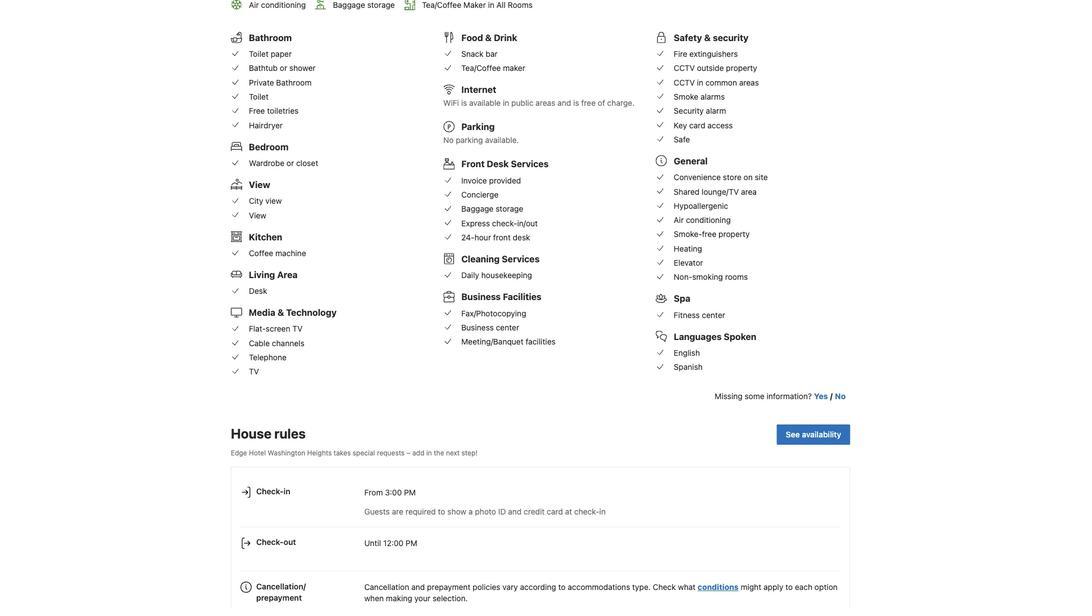 Task type: vqa. For each thing, say whether or not it's contained in the screenshot.


Task type: describe. For each thing, give the bounding box(es) containing it.
security
[[713, 32, 749, 43]]

hour
[[475, 233, 491, 242]]

what
[[678, 583, 696, 592]]

front
[[461, 159, 485, 169]]

conditions link
[[698, 583, 739, 592]]

non-smoking rooms
[[674, 272, 748, 282]]

0 horizontal spatial areas
[[536, 98, 556, 108]]

available.
[[485, 136, 519, 145]]

yes button
[[814, 391, 828, 402]]

1 vertical spatial services
[[502, 254, 540, 264]]

lounge/tv
[[702, 187, 739, 196]]

cctv in common areas
[[674, 78, 759, 87]]

property for smoke-free property
[[719, 230, 750, 239]]

toilet for toilet
[[249, 92, 269, 101]]

fire
[[674, 49, 688, 58]]

store
[[723, 173, 742, 182]]

in left the
[[426, 449, 432, 457]]

might
[[741, 583, 762, 592]]

& for food
[[485, 32, 492, 43]]

bedroom
[[249, 141, 289, 152]]

0 vertical spatial free
[[581, 98, 596, 108]]

toilet for toilet paper
[[249, 49, 269, 58]]

washington
[[268, 449, 305, 457]]

–
[[407, 449, 411, 457]]

charge.
[[607, 98, 635, 108]]

key
[[674, 120, 687, 130]]

parking
[[456, 136, 483, 145]]

policies
[[473, 583, 500, 592]]

hotel
[[249, 449, 266, 457]]

wardrobe or closet
[[249, 158, 318, 168]]

1 view from the top
[[249, 179, 270, 190]]

paper
[[271, 49, 292, 58]]

1 vertical spatial bathroom
[[276, 78, 312, 87]]

facilities
[[526, 337, 556, 346]]

safety & security
[[674, 32, 749, 43]]

food
[[461, 32, 483, 43]]

spoken
[[724, 331, 757, 342]]

coffee
[[249, 248, 273, 258]]

english
[[674, 348, 700, 358]]

guests are required to show a photo id and credit card at check-in
[[364, 507, 606, 516]]

in/out
[[517, 218, 538, 228]]

coffee machine
[[249, 248, 306, 258]]

in up smoke alarms
[[697, 78, 704, 87]]

fax/photocopying
[[461, 309, 526, 318]]

your
[[415, 594, 431, 603]]

flat-screen tv
[[249, 324, 303, 334]]

to inside might apply to each option when making your selection.
[[786, 583, 793, 592]]

daily
[[461, 271, 479, 280]]

security alarm
[[674, 106, 726, 115]]

common
[[706, 78, 737, 87]]

in right at on the bottom right of page
[[600, 507, 606, 516]]

0 horizontal spatial desk
[[249, 286, 267, 296]]

flat-
[[249, 324, 266, 334]]

in left the public
[[503, 98, 509, 108]]

alarm
[[706, 106, 726, 115]]

cctv for cctv in common areas
[[674, 78, 695, 87]]

3:00 pm
[[385, 488, 416, 497]]

heating
[[674, 244, 702, 253]]

each
[[795, 583, 813, 592]]

0 vertical spatial and
[[558, 98, 571, 108]]

telephone
[[249, 353, 287, 362]]

yes
[[814, 392, 828, 401]]

see availability button
[[777, 425, 851, 445]]

tea/coffee
[[461, 63, 501, 73]]

air
[[674, 215, 684, 225]]

safety
[[674, 32, 702, 43]]

shower
[[289, 63, 316, 73]]

media & technology
[[249, 307, 337, 318]]

food & drink
[[461, 32, 517, 43]]

conditioning
[[686, 215, 731, 225]]

fitness
[[674, 310, 700, 320]]

area
[[277, 269, 298, 280]]

1 horizontal spatial free
[[702, 230, 717, 239]]

2 view from the top
[[249, 211, 266, 220]]

fitness center
[[674, 310, 725, 320]]

0 horizontal spatial and
[[411, 583, 425, 592]]

baggage
[[461, 204, 494, 213]]

option
[[815, 583, 838, 592]]

center for fitness center
[[702, 310, 725, 320]]

1 vertical spatial and
[[508, 507, 522, 516]]

snack
[[461, 49, 484, 58]]

id
[[498, 507, 506, 516]]

maker
[[503, 63, 525, 73]]

in down 'washington' at the left bottom
[[284, 487, 290, 496]]

center for business center
[[496, 323, 519, 332]]

parking
[[461, 121, 495, 132]]

24-
[[461, 233, 475, 242]]

cancellation/
[[256, 582, 306, 591]]

cctv for cctv outside property
[[674, 63, 695, 73]]

snack bar
[[461, 49, 498, 58]]

0 vertical spatial prepayment
[[427, 583, 471, 592]]

guests
[[364, 507, 390, 516]]

bar
[[486, 49, 498, 58]]

channels
[[272, 339, 305, 348]]

until 12:00 pm
[[364, 539, 417, 548]]

conditions
[[698, 583, 739, 592]]

media
[[249, 307, 275, 318]]

wardrobe
[[249, 158, 285, 168]]

business for business center
[[461, 323, 494, 332]]

invoice
[[461, 176, 487, 185]]

heights
[[307, 449, 332, 457]]

from 3:00 pm
[[364, 488, 416, 497]]

express check-in/out
[[461, 218, 538, 228]]



Task type: locate. For each thing, give the bounding box(es) containing it.
1 vertical spatial check-
[[574, 507, 600, 516]]

0 horizontal spatial &
[[278, 307, 284, 318]]

1 horizontal spatial center
[[702, 310, 725, 320]]

availability
[[802, 430, 841, 439]]

check- up front
[[492, 218, 517, 228]]

business up fax/photocopying
[[461, 291, 501, 302]]

1 vertical spatial business
[[461, 323, 494, 332]]

toiletries
[[267, 106, 299, 115]]

bathroom
[[249, 32, 292, 43], [276, 78, 312, 87]]

drink
[[494, 32, 517, 43]]

public
[[512, 98, 534, 108]]

0 vertical spatial toilet
[[249, 49, 269, 58]]

or for bathtub
[[280, 63, 287, 73]]

view down city
[[249, 211, 266, 220]]

services up housekeeping
[[502, 254, 540, 264]]

house
[[231, 426, 272, 442]]

1 check- from the top
[[256, 487, 284, 496]]

shared
[[674, 187, 700, 196]]

1 horizontal spatial no
[[835, 392, 846, 401]]

is right wifi
[[461, 98, 467, 108]]

2 cctv from the top
[[674, 78, 695, 87]]

view up city
[[249, 179, 270, 190]]

1 vertical spatial or
[[287, 158, 294, 168]]

2 horizontal spatial and
[[558, 98, 571, 108]]

& for media
[[278, 307, 284, 318]]

spa
[[674, 293, 691, 304]]

extinguishers
[[690, 49, 738, 58]]

1 is from the left
[[461, 98, 467, 108]]

prepayment down cancellation/
[[256, 593, 302, 602]]

add
[[413, 449, 425, 457]]

0 vertical spatial view
[[249, 179, 270, 190]]

1 toilet from the top
[[249, 49, 269, 58]]

0 horizontal spatial prepayment
[[256, 593, 302, 602]]

check- for in
[[256, 487, 284, 496]]

1 horizontal spatial to
[[558, 583, 566, 592]]

0 vertical spatial or
[[280, 63, 287, 73]]

1 vertical spatial card
[[547, 507, 563, 516]]

center up languages spoken
[[702, 310, 725, 320]]

shared lounge/tv area
[[674, 187, 757, 196]]

free left of
[[581, 98, 596, 108]]

0 horizontal spatial to
[[438, 507, 445, 516]]

facilities
[[503, 291, 542, 302]]

1 horizontal spatial &
[[485, 32, 492, 43]]

0 vertical spatial no
[[443, 136, 454, 145]]

view
[[249, 179, 270, 190], [249, 211, 266, 220]]

1 vertical spatial desk
[[249, 286, 267, 296]]

0 vertical spatial cctv
[[674, 63, 695, 73]]

private bathroom
[[249, 78, 312, 87]]

and left of
[[558, 98, 571, 108]]

0 horizontal spatial tv
[[249, 367, 259, 376]]

services up provided
[[511, 159, 549, 169]]

0 horizontal spatial center
[[496, 323, 519, 332]]

security
[[674, 106, 704, 115]]

& right food
[[485, 32, 492, 43]]

desk down living
[[249, 286, 267, 296]]

check-out
[[256, 538, 296, 547]]

card left at on the bottom right of page
[[547, 507, 563, 516]]

cctv outside property
[[674, 63, 757, 73]]

cleaning services
[[461, 254, 540, 264]]

0 horizontal spatial is
[[461, 98, 467, 108]]

1 vertical spatial check-
[[256, 538, 284, 547]]

24-hour front desk
[[461, 233, 530, 242]]

key card access
[[674, 120, 733, 130]]

check- for out
[[256, 538, 284, 547]]

some
[[745, 392, 765, 401]]

0 vertical spatial services
[[511, 159, 549, 169]]

services
[[511, 159, 549, 169], [502, 254, 540, 264]]

0 vertical spatial check-
[[256, 487, 284, 496]]

1 vertical spatial free
[[702, 230, 717, 239]]

& for safety
[[704, 32, 711, 43]]

check- right at on the bottom right of page
[[574, 507, 600, 516]]

no right /
[[835, 392, 846, 401]]

smoking
[[693, 272, 723, 282]]

0 vertical spatial card
[[689, 120, 706, 130]]

is left of
[[573, 98, 579, 108]]

1 vertical spatial view
[[249, 211, 266, 220]]

2 business from the top
[[461, 323, 494, 332]]

& up the screen
[[278, 307, 284, 318]]

tv
[[292, 324, 303, 334], [249, 367, 259, 376]]

screen
[[266, 324, 290, 334]]

check- down hotel
[[256, 487, 284, 496]]

required
[[406, 507, 436, 516]]

toilet up free
[[249, 92, 269, 101]]

1 vertical spatial no
[[835, 392, 846, 401]]

cancellation
[[364, 583, 409, 592]]

cctv down fire
[[674, 63, 695, 73]]

12:00 pm
[[383, 539, 417, 548]]

1 vertical spatial center
[[496, 323, 519, 332]]

business
[[461, 291, 501, 302], [461, 323, 494, 332]]

tv down telephone at the left of page
[[249, 367, 259, 376]]

prepayment up selection.
[[427, 583, 471, 592]]

areas right the public
[[536, 98, 556, 108]]

rooms
[[725, 272, 748, 282]]

0 vertical spatial property
[[726, 63, 757, 73]]

see availability
[[786, 430, 841, 439]]

areas right common on the top right of page
[[739, 78, 759, 87]]

property
[[726, 63, 757, 73], [719, 230, 750, 239]]

hypoallergenic
[[674, 201, 728, 210]]

property for cctv outside property
[[726, 63, 757, 73]]

or for wardrobe
[[287, 158, 294, 168]]

1 horizontal spatial tv
[[292, 324, 303, 334]]

at
[[565, 507, 572, 516]]

0 vertical spatial tv
[[292, 324, 303, 334]]

technology
[[286, 307, 337, 318]]

available
[[469, 98, 501, 108]]

area
[[741, 187, 757, 196]]

type.
[[632, 583, 651, 592]]

meeting/banquet
[[461, 337, 524, 346]]

1 business from the top
[[461, 291, 501, 302]]

1 horizontal spatial check-
[[574, 507, 600, 516]]

convenience store on site
[[674, 173, 768, 182]]

property down conditioning on the right top of the page
[[719, 230, 750, 239]]

property up common on the top right of page
[[726, 63, 757, 73]]

center up meeting/banquet facilities
[[496, 323, 519, 332]]

& up the fire extinguishers
[[704, 32, 711, 43]]

smoke alarms
[[674, 92, 725, 101]]

and up your
[[411, 583, 425, 592]]

no
[[443, 136, 454, 145], [835, 392, 846, 401]]

1 vertical spatial cctv
[[674, 78, 695, 87]]

storage
[[496, 204, 523, 213]]

is
[[461, 98, 467, 108], [573, 98, 579, 108]]

prepayment inside cancellation/ prepayment
[[256, 593, 302, 602]]

/
[[830, 392, 833, 401]]

closet
[[296, 158, 318, 168]]

front desk services
[[461, 159, 549, 169]]

1 horizontal spatial areas
[[739, 78, 759, 87]]

1 vertical spatial toilet
[[249, 92, 269, 101]]

air conditioning
[[674, 215, 731, 225]]

selection.
[[433, 594, 468, 603]]

are
[[392, 507, 404, 516]]

requests
[[377, 449, 405, 457]]

or
[[280, 63, 287, 73], [287, 158, 294, 168]]

missing some information? yes / no
[[715, 392, 846, 401]]

1 vertical spatial prepayment
[[256, 593, 302, 602]]

0 horizontal spatial no
[[443, 136, 454, 145]]

business up meeting/banquet
[[461, 323, 494, 332]]

edge hotel washington heights takes special requests – add in the next step!
[[231, 449, 478, 457]]

to left show
[[438, 507, 445, 516]]

no left 'parking'
[[443, 136, 454, 145]]

according
[[520, 583, 556, 592]]

1 horizontal spatial desk
[[487, 159, 509, 169]]

toilet up bathtub at the left top of the page
[[249, 49, 269, 58]]

toilet paper
[[249, 49, 292, 58]]

1 cctv from the top
[[674, 63, 695, 73]]

desk
[[513, 233, 530, 242]]

until
[[364, 539, 381, 548]]

business for business facilities
[[461, 291, 501, 302]]

living area
[[249, 269, 298, 280]]

2 check- from the top
[[256, 538, 284, 547]]

photo
[[475, 507, 496, 516]]

0 vertical spatial center
[[702, 310, 725, 320]]

2 toilet from the top
[[249, 92, 269, 101]]

center
[[702, 310, 725, 320], [496, 323, 519, 332]]

private
[[249, 78, 274, 87]]

2 is from the left
[[573, 98, 579, 108]]

tea/coffee maker
[[461, 63, 525, 73]]

0 vertical spatial check-
[[492, 218, 517, 228]]

free down conditioning on the right top of the page
[[702, 230, 717, 239]]

2 horizontal spatial to
[[786, 583, 793, 592]]

tv up channels
[[292, 324, 303, 334]]

bathtub or shower
[[249, 63, 316, 73]]

front
[[493, 233, 511, 242]]

bathroom up toilet paper
[[249, 32, 292, 43]]

hairdryer
[[249, 120, 283, 130]]

0 vertical spatial areas
[[739, 78, 759, 87]]

to left each in the bottom right of the page
[[786, 583, 793, 592]]

bathroom down shower
[[276, 78, 312, 87]]

0 horizontal spatial free
[[581, 98, 596, 108]]

1 vertical spatial areas
[[536, 98, 556, 108]]

1 horizontal spatial and
[[508, 507, 522, 516]]

0 vertical spatial bathroom
[[249, 32, 292, 43]]

languages
[[674, 331, 722, 342]]

languages spoken
[[674, 331, 757, 342]]

2 vertical spatial and
[[411, 583, 425, 592]]

check- up cancellation/
[[256, 538, 284, 547]]

cable
[[249, 339, 270, 348]]

living
[[249, 269, 275, 280]]

view
[[265, 196, 282, 206]]

0 vertical spatial desk
[[487, 159, 509, 169]]

information?
[[767, 392, 812, 401]]

0 horizontal spatial card
[[547, 507, 563, 516]]

of
[[598, 98, 605, 108]]

or left closet
[[287, 158, 294, 168]]

0 horizontal spatial check-
[[492, 218, 517, 228]]

1 horizontal spatial is
[[573, 98, 579, 108]]

no button
[[835, 391, 846, 402]]

cable channels
[[249, 339, 305, 348]]

2 horizontal spatial &
[[704, 32, 711, 43]]

smoke-
[[674, 230, 702, 239]]

0 vertical spatial business
[[461, 291, 501, 302]]

1 horizontal spatial prepayment
[[427, 583, 471, 592]]

1 vertical spatial property
[[719, 230, 750, 239]]

might apply to each option when making your selection.
[[364, 583, 838, 603]]

housekeeping
[[481, 271, 532, 280]]

invoice provided
[[461, 176, 521, 185]]

1 vertical spatial tv
[[249, 367, 259, 376]]

and right "id"
[[508, 507, 522, 516]]

desk up invoice provided on the top left of the page
[[487, 159, 509, 169]]

or down paper
[[280, 63, 287, 73]]

card down the security alarm
[[689, 120, 706, 130]]

1 horizontal spatial card
[[689, 120, 706, 130]]

cctv up "smoke" on the right top
[[674, 78, 695, 87]]

to right according on the bottom of page
[[558, 583, 566, 592]]



